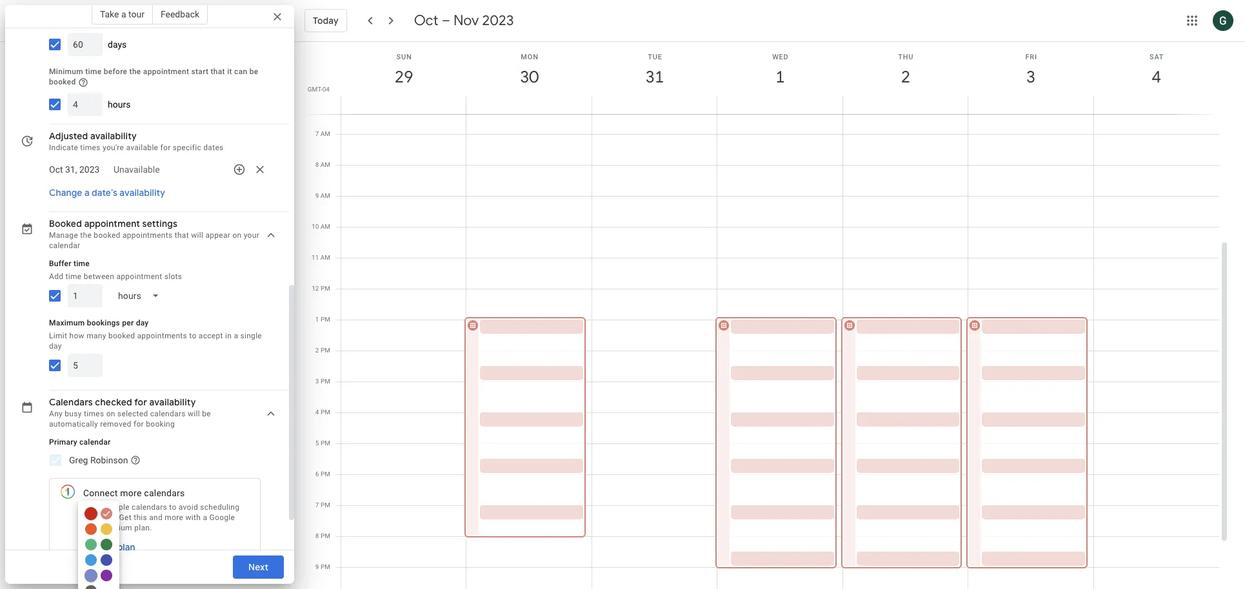 Task type: describe. For each thing, give the bounding box(es) containing it.
29
[[394, 66, 412, 88]]

be inside maximum time in advance that an appointment can be booked
[[238, 7, 247, 16]]

banana, set event color menu item
[[101, 524, 112, 535]]

specific
[[173, 143, 201, 152]]

time for maximum
[[87, 7, 103, 16]]

appointments inside booked appointment settings manage the booked appointments that will appear on your calendar
[[123, 231, 173, 240]]

limit
[[49, 331, 67, 340]]

pm for 2 pm
[[321, 347, 330, 354]]

8 for 8 pm
[[315, 533, 319, 540]]

peacock, set event color menu item
[[85, 555, 97, 566]]

maximum for maximum time in advance that an appointment can be booked
[[49, 7, 85, 16]]

0 horizontal spatial 3
[[315, 378, 319, 385]]

blueberry, set event color menu item
[[101, 555, 112, 566]]

31
[[645, 66, 663, 88]]

any
[[49, 409, 63, 418]]

connect
[[83, 488, 118, 499]]

will inside calendars checked for availability any busy times on selected calendars will be automatically removed for booking
[[188, 409, 200, 418]]

booking
[[146, 420, 175, 429]]

5
[[315, 440, 319, 447]]

6
[[315, 471, 319, 478]]

that inside 'minimum time before the appointment start that it can be booked'
[[211, 67, 225, 76]]

take a tour button
[[92, 4, 153, 25]]

a inside button
[[84, 187, 89, 198]]

4 inside sat 4
[[1151, 66, 1160, 88]]

fri 3
[[1026, 53, 1037, 88]]

one
[[83, 524, 98, 533]]

get
[[119, 513, 132, 522]]

Minimum amount of hours before the start of the appointment that it can be booked number field
[[73, 93, 97, 116]]

can inside maximum time in advance that an appointment can be booked
[[222, 7, 236, 16]]

adjusted availability indicate times you're available for specific dates
[[49, 130, 224, 152]]

time for minimum
[[85, 67, 102, 76]]

11
[[312, 254, 319, 261]]

pm for 7 pm
[[321, 502, 330, 509]]

pm for 6 pm
[[321, 471, 330, 478]]

1 horizontal spatial more
[[165, 513, 183, 522]]

be inside 'minimum time before the appointment start that it can be booked'
[[250, 67, 258, 76]]

can inside 'minimum time before the appointment start that it can be booked'
[[234, 67, 247, 76]]

calendars inside calendars checked for availability any busy times on selected calendars will be automatically removed for booking
[[150, 409, 186, 418]]

sun
[[397, 53, 412, 61]]

removed
[[100, 420, 131, 429]]

your
[[244, 231, 259, 240]]

start
[[191, 67, 209, 76]]

change
[[49, 187, 82, 198]]

2 pm
[[315, 347, 330, 354]]

settings
[[142, 218, 177, 229]]

7 for 7 pm
[[315, 502, 319, 509]]

7 am
[[315, 130, 330, 137]]

tangerine, set event color menu item
[[85, 524, 97, 535]]

sat
[[1150, 53, 1164, 61]]

booked appointment settings manage the booked appointments that will appear on your calendar
[[49, 218, 259, 250]]

a inside connect more calendars link multiple calendars to avoid scheduling conflicts. get this and more with a google one premium plan.
[[203, 513, 207, 522]]

greg
[[69, 455, 88, 466]]

sat 4
[[1150, 53, 1164, 88]]

manage
[[49, 231, 78, 240]]

oct
[[414, 12, 438, 30]]

primary
[[49, 438, 77, 447]]

selected
[[117, 409, 148, 418]]

3 pm
[[315, 378, 330, 385]]

how
[[69, 331, 84, 340]]

multiple
[[100, 503, 130, 512]]

lavender
[[75, 548, 107, 557]]

9 for 9 pm
[[315, 564, 319, 571]]

12
[[312, 285, 319, 292]]

4 pm
[[315, 409, 330, 416]]

explore
[[83, 542, 115, 553]]

conflicts.
[[83, 513, 117, 522]]

greg robinson
[[69, 455, 128, 466]]

it
[[227, 67, 232, 76]]

11 am
[[312, 254, 330, 261]]

appointments inside the 'maximum bookings per day limit how many booked appointments to accept in a single day'
[[137, 331, 187, 340]]

tuesday, october 31 element
[[640, 63, 670, 92]]

29 column header
[[341, 42, 467, 114]]

will inside booked appointment settings manage the booked appointments that will appear on your calendar
[[191, 231, 203, 240]]

robinson
[[90, 455, 128, 466]]

booked inside booked appointment settings manage the booked appointments that will appear on your calendar
[[94, 231, 120, 240]]

appear
[[205, 231, 230, 240]]

Buffer time number field
[[73, 284, 97, 308]]

appointment inside buffer time add time between appointment slots
[[116, 272, 162, 281]]

dates
[[203, 143, 224, 152]]

times inside the adjusted availability indicate times you're available for specific dates
[[80, 143, 100, 152]]

0 horizontal spatial more
[[120, 488, 142, 499]]

connect more calendars link multiple calendars to avoid scheduling conflicts. get this and more with a google one premium plan.
[[83, 488, 240, 533]]

sun 29
[[394, 53, 412, 88]]

availability for date's
[[120, 187, 165, 198]]

thu 2
[[898, 53, 914, 88]]

and
[[149, 513, 163, 522]]

indicate
[[49, 143, 78, 152]]

take a tour
[[100, 9, 144, 19]]

booked inside maximum time in advance that an appointment can be booked
[[49, 17, 76, 26]]

2 column header
[[842, 42, 968, 114]]

before
[[104, 67, 127, 76]]

maximum bookings per day limit how many booked appointments to accept in a single day
[[49, 318, 262, 351]]

04
[[322, 86, 330, 93]]

0 horizontal spatial 4
[[315, 409, 319, 416]]

3 column header
[[968, 42, 1094, 114]]

appointment inside maximum time in advance that an appointment can be booked
[[174, 7, 220, 16]]

pm for 9 pm
[[321, 564, 330, 571]]

with
[[185, 513, 201, 522]]

–
[[442, 12, 450, 30]]

explore plan
[[83, 542, 135, 553]]

appointment inside booked appointment settings manage the booked appointments that will appear on your calendar
[[84, 218, 140, 229]]

adjusted
[[49, 130, 88, 142]]

30
[[519, 66, 538, 88]]

a inside "button"
[[121, 9, 126, 19]]

2 inside thu 2
[[900, 66, 910, 88]]

30 column header
[[466, 42, 592, 114]]

calendar inside booked appointment settings manage the booked appointments that will appear on your calendar
[[49, 241, 80, 250]]

1 pm
[[315, 316, 330, 323]]

booked inside the 'maximum bookings per day limit how many booked appointments to accept in a single day'
[[108, 331, 135, 340]]

plan.
[[134, 524, 152, 533]]

2023
[[482, 12, 514, 30]]

appointment inside 'minimum time before the appointment start that it can be booked'
[[143, 67, 189, 76]]

pm for 8 pm
[[321, 533, 330, 540]]

sunday, october 29 element
[[389, 63, 419, 92]]

0 horizontal spatial 1
[[315, 316, 319, 323]]

thu
[[898, 53, 914, 61]]

hours
[[108, 99, 131, 109]]

9 am
[[315, 192, 330, 199]]

0 horizontal spatial 2
[[315, 347, 319, 354]]

10 am
[[312, 223, 330, 230]]

checked
[[95, 397, 132, 408]]

calendars
[[49, 397, 93, 408]]

days
[[108, 39, 127, 50]]



Task type: vqa. For each thing, say whether or not it's contained in the screenshot.


Task type: locate. For each thing, give the bounding box(es) containing it.
0 horizontal spatial day
[[49, 342, 62, 351]]

minimum time before the appointment start that it can be booked
[[49, 67, 258, 86]]

am
[[320, 130, 330, 137], [320, 161, 330, 168], [320, 192, 330, 199], [320, 223, 330, 230], [320, 254, 330, 261]]

for up selected
[[134, 397, 147, 408]]

time left before
[[85, 67, 102, 76]]

1 8 from the top
[[315, 161, 319, 168]]

1 horizontal spatial in
[[225, 331, 232, 340]]

grid
[[299, 42, 1230, 590]]

0 vertical spatial 2
[[900, 66, 910, 88]]

premium
[[100, 524, 132, 533]]

am down 8 am on the left top of page
[[320, 192, 330, 199]]

thursday, november 2 element
[[891, 63, 921, 92]]

wednesday, november 1 element
[[765, 63, 795, 92]]

mon 30
[[519, 53, 539, 88]]

5 pm from the top
[[321, 409, 330, 416]]

2 horizontal spatial that
[[211, 67, 225, 76]]

1 am from the top
[[320, 130, 330, 137]]

buffer
[[49, 259, 71, 268]]

pm
[[321, 285, 330, 292], [321, 316, 330, 323], [321, 347, 330, 354], [321, 378, 330, 385], [321, 409, 330, 416], [321, 440, 330, 447], [321, 471, 330, 478], [321, 502, 330, 509], [321, 533, 330, 540], [321, 564, 330, 571]]

automatically
[[49, 420, 98, 429]]

1 vertical spatial on
[[106, 409, 115, 418]]

9 pm from the top
[[321, 533, 330, 540]]

2 am from the top
[[320, 161, 330, 168]]

an
[[163, 7, 172, 16]]

scheduling
[[200, 503, 240, 512]]

today
[[313, 15, 339, 26]]

next
[[248, 562, 268, 574]]

1 vertical spatial calendar
[[79, 438, 111, 447]]

0 vertical spatial day
[[136, 318, 149, 328]]

0 vertical spatial 1
[[775, 66, 784, 88]]

maximum inside the 'maximum bookings per day limit how many booked appointments to accept in a single day'
[[49, 318, 85, 328]]

change a date's availability
[[49, 187, 165, 198]]

3 down 2 pm
[[315, 378, 319, 385]]

1 horizontal spatial 3
[[1026, 66, 1035, 88]]

grid containing 29
[[299, 42, 1230, 590]]

on inside calendars checked for availability any busy times on selected calendars will be automatically removed for booking
[[106, 409, 115, 418]]

4 column header
[[1093, 42, 1219, 114]]

1 vertical spatial 9
[[315, 564, 319, 571]]

0 vertical spatial more
[[120, 488, 142, 499]]

1 7 from the top
[[315, 130, 319, 137]]

pm for 5 pm
[[321, 440, 330, 447]]

1 vertical spatial more
[[165, 513, 183, 522]]

in inside maximum time in advance that an appointment can be booked
[[105, 7, 112, 16]]

on inside booked appointment settings manage the booked appointments that will appear on your calendar
[[233, 231, 242, 240]]

many
[[87, 331, 106, 340]]

lavender, set event color menu item
[[84, 569, 97, 582]]

appointment
[[174, 7, 220, 16], [143, 67, 189, 76], [84, 218, 140, 229], [116, 272, 162, 281]]

bookings
[[87, 318, 120, 328]]

1 vertical spatial 4
[[315, 409, 319, 416]]

in inside the 'maximum bookings per day limit how many booked appointments to accept in a single day'
[[225, 331, 232, 340]]

10 pm from the top
[[321, 564, 330, 571]]

basil, set event color menu item
[[101, 539, 112, 551]]

1 horizontal spatial be
[[238, 7, 247, 16]]

tue
[[648, 53, 662, 61]]

availability inside the adjusted availability indicate times you're available for specific dates
[[90, 130, 137, 142]]

next button
[[233, 552, 284, 583]]

am right "10" at the left top of page
[[320, 223, 330, 230]]

2 vertical spatial be
[[202, 409, 211, 418]]

to inside the 'maximum bookings per day limit how many booked appointments to accept in a single day'
[[189, 331, 196, 340]]

minimum
[[49, 67, 83, 76]]

grape, set event color menu item
[[101, 570, 112, 582]]

booked down minimum
[[49, 77, 76, 86]]

8 pm from the top
[[321, 502, 330, 509]]

0 horizontal spatial that
[[147, 7, 161, 16]]

pm right 5
[[321, 440, 330, 447]]

mon
[[521, 53, 539, 61]]

0 vertical spatial 8
[[315, 161, 319, 168]]

that inside maximum time in advance that an appointment can be booked
[[147, 7, 161, 16]]

2 7 from the top
[[315, 502, 319, 509]]

booked up buffer time add time between appointment slots
[[94, 231, 120, 240]]

gmt-04
[[308, 86, 330, 93]]

10
[[312, 223, 319, 230]]

in right accept
[[225, 331, 232, 340]]

1 vertical spatial to
[[169, 503, 176, 512]]

1 vertical spatial 3
[[315, 378, 319, 385]]

appointments
[[123, 231, 173, 240], [137, 331, 187, 340]]

that inside booked appointment settings manage the booked appointments that will appear on your calendar
[[175, 231, 189, 240]]

0 vertical spatial the
[[129, 67, 141, 76]]

pm up 2 pm
[[321, 316, 330, 323]]

maximum up maximum days in advance that an appointment can be booked number field
[[49, 7, 85, 16]]

1 pm from the top
[[321, 285, 330, 292]]

0 vertical spatial in
[[105, 7, 112, 16]]

1 9 from the top
[[315, 192, 319, 199]]

2 down "thu"
[[900, 66, 910, 88]]

0 vertical spatial will
[[191, 231, 203, 240]]

on left your
[[233, 231, 242, 240]]

google
[[209, 513, 235, 522]]

0 vertical spatial appointments
[[123, 231, 173, 240]]

maximum
[[49, 7, 85, 16], [49, 318, 85, 328]]

0 horizontal spatial in
[[105, 7, 112, 16]]

0 vertical spatial 9
[[315, 192, 319, 199]]

9
[[315, 192, 319, 199], [315, 564, 319, 571]]

1 vertical spatial availability
[[120, 187, 165, 198]]

pm down 8 pm
[[321, 564, 330, 571]]

pm up "3 pm"
[[321, 347, 330, 354]]

will right selected
[[188, 409, 200, 418]]

4
[[1151, 66, 1160, 88], [315, 409, 319, 416]]

am for 10 am
[[320, 223, 330, 230]]

a inside the 'maximum bookings per day limit how many booked appointments to accept in a single day'
[[234, 331, 238, 340]]

2 up "3 pm"
[[315, 347, 319, 354]]

for left specific
[[160, 143, 171, 152]]

a left single
[[234, 331, 238, 340]]

appointment left start
[[143, 67, 189, 76]]

4 am from the top
[[320, 223, 330, 230]]

can right it
[[234, 67, 247, 76]]

availability for for
[[149, 397, 196, 408]]

day down limit
[[49, 342, 62, 351]]

maximum for maximum bookings per day limit how many booked appointments to accept in a single day
[[49, 318, 85, 328]]

0 horizontal spatial on
[[106, 409, 115, 418]]

single
[[240, 331, 262, 340]]

0 vertical spatial maximum
[[49, 7, 85, 16]]

be inside calendars checked for availability any busy times on selected calendars will be automatically removed for booking
[[202, 409, 211, 418]]

a left date's
[[84, 187, 89, 198]]

1 horizontal spatial 2
[[900, 66, 910, 88]]

7 pm from the top
[[321, 471, 330, 478]]

am for 7 am
[[320, 130, 330, 137]]

that down settings
[[175, 231, 189, 240]]

can right feedback button
[[222, 7, 236, 16]]

oct – nov 2023
[[414, 12, 514, 30]]

you're
[[103, 143, 124, 152]]

explore plan button
[[78, 536, 140, 559]]

1 vertical spatial be
[[250, 67, 258, 76]]

1 vertical spatial 7
[[315, 502, 319, 509]]

am right 11
[[320, 254, 330, 261]]

more up multiple
[[120, 488, 142, 499]]

times left you're
[[80, 143, 100, 152]]

1 vertical spatial appointments
[[137, 331, 187, 340]]

to inside connect more calendars link multiple calendars to avoid scheduling conflicts. get this and more with a google one premium plan.
[[169, 503, 176, 512]]

booked down per
[[108, 331, 135, 340]]

1 horizontal spatial that
[[175, 231, 189, 240]]

for down selected
[[134, 420, 144, 429]]

0 vertical spatial 4
[[1151, 66, 1160, 88]]

1 vertical spatial the
[[80, 231, 92, 240]]

0 vertical spatial calendar
[[49, 241, 80, 250]]

pm down 2 pm
[[321, 378, 330, 385]]

12 pm
[[312, 285, 330, 292]]

5 pm
[[315, 440, 330, 447]]

0 horizontal spatial be
[[202, 409, 211, 418]]

calendar
[[49, 241, 80, 250], [79, 438, 111, 447]]

0 vertical spatial to
[[189, 331, 196, 340]]

1 vertical spatial maximum
[[49, 318, 85, 328]]

unavailable
[[114, 164, 160, 175]]

the inside booked appointment settings manage the booked appointments that will appear on your calendar
[[80, 231, 92, 240]]

tue 31
[[645, 53, 663, 88]]

1 horizontal spatial day
[[136, 318, 149, 328]]

None field
[[108, 284, 170, 308]]

2 pm from the top
[[321, 316, 330, 323]]

31 column header
[[592, 42, 718, 114]]

calendars checked for availability any busy times on selected calendars will be automatically removed for booking
[[49, 397, 211, 429]]

2 8 from the top
[[315, 533, 319, 540]]

1 horizontal spatial the
[[129, 67, 141, 76]]

wed
[[772, 53, 789, 61]]

pm up 5 pm
[[321, 409, 330, 416]]

appointment down change a date's availability
[[84, 218, 140, 229]]

more down avoid
[[165, 513, 183, 522]]

for
[[160, 143, 171, 152], [134, 397, 147, 408], [134, 420, 144, 429]]

8 pm
[[315, 533, 330, 540]]

fri
[[1026, 53, 1037, 61]]

3
[[1026, 66, 1035, 88], [315, 378, 319, 385]]

flamingo, set event color menu item
[[101, 508, 112, 520]]

available
[[126, 143, 158, 152]]

1 vertical spatial calendars
[[144, 488, 185, 499]]

6 pm from the top
[[321, 440, 330, 447]]

calendars
[[150, 409, 186, 418], [144, 488, 185, 499], [132, 503, 167, 512]]

availability down the unavailable
[[120, 187, 165, 198]]

nov
[[454, 12, 479, 30]]

calendar up the greg robinson
[[79, 438, 111, 447]]

1 horizontal spatial 4
[[1151, 66, 1160, 88]]

monday, october 30 element
[[515, 63, 544, 92]]

a right 'with'
[[203, 513, 207, 522]]

the inside 'minimum time before the appointment start that it can be booked'
[[129, 67, 141, 76]]

on up removed
[[106, 409, 115, 418]]

Maximum days in advance that an appointment can be booked number field
[[73, 33, 97, 56]]

appointment right an
[[174, 7, 220, 16]]

in
[[105, 7, 112, 16], [225, 331, 232, 340]]

0 vertical spatial that
[[147, 7, 161, 16]]

that left it
[[211, 67, 225, 76]]

sage, set event color menu item
[[85, 539, 97, 551]]

1 vertical spatial for
[[134, 397, 147, 408]]

2 horizontal spatial be
[[250, 67, 258, 76]]

am for 8 am
[[320, 161, 330, 168]]

avoid
[[179, 503, 198, 512]]

1 vertical spatial in
[[225, 331, 232, 340]]

availability up you're
[[90, 130, 137, 142]]

availability inside calendars checked for availability any busy times on selected calendars will be automatically removed for booking
[[149, 397, 196, 408]]

the right before
[[129, 67, 141, 76]]

pm for 4 pm
[[321, 409, 330, 416]]

1 vertical spatial times
[[84, 409, 104, 418]]

0 horizontal spatial to
[[169, 503, 176, 512]]

2
[[900, 66, 910, 88], [315, 347, 319, 354]]

times inside calendars checked for availability any busy times on selected calendars will be automatically removed for booking
[[84, 409, 104, 418]]

appointments down settings
[[123, 231, 173, 240]]

take
[[100, 9, 119, 19]]

advance
[[114, 7, 145, 16]]

pm right the 12
[[321, 285, 330, 292]]

2 maximum from the top
[[49, 318, 85, 328]]

1 inside the wed 1
[[775, 66, 784, 88]]

time for buffer
[[74, 259, 90, 268]]

3 am from the top
[[320, 192, 330, 199]]

slots
[[164, 272, 182, 281]]

1 vertical spatial will
[[188, 409, 200, 418]]

Date text field
[[49, 162, 100, 177]]

a left tour
[[121, 9, 126, 19]]

gmt-
[[308, 86, 322, 93]]

am up 8 am on the left top of page
[[320, 130, 330, 137]]

for inside the adjusted availability indicate times you're available for specific dates
[[160, 143, 171, 152]]

1 horizontal spatial 1
[[775, 66, 784, 88]]

pm right the 6 in the bottom of the page
[[321, 471, 330, 478]]

times right busy
[[84, 409, 104, 418]]

1 vertical spatial 2
[[315, 347, 319, 354]]

9 down 8 pm
[[315, 564, 319, 571]]

am up 9 am
[[320, 161, 330, 168]]

9 up "10" at the left top of page
[[315, 192, 319, 199]]

0 vertical spatial for
[[160, 143, 171, 152]]

7 up 8 am on the left top of page
[[315, 130, 319, 137]]

0 vertical spatial can
[[222, 7, 236, 16]]

0 vertical spatial 7
[[315, 130, 319, 137]]

availability inside button
[[120, 187, 165, 198]]

time
[[87, 7, 103, 16], [85, 67, 102, 76], [74, 259, 90, 268], [66, 272, 82, 281]]

today button
[[305, 5, 347, 36]]

time right buffer
[[74, 259, 90, 268]]

6 pm
[[315, 471, 330, 478]]

1 horizontal spatial to
[[189, 331, 196, 340]]

in left advance
[[105, 7, 112, 16]]

1 down the 12
[[315, 316, 319, 323]]

will
[[191, 231, 203, 240], [188, 409, 200, 418]]

0 vertical spatial be
[[238, 7, 247, 16]]

pm up 8 pm
[[321, 502, 330, 509]]

appointments left accept
[[137, 331, 187, 340]]

8 up 9 pm
[[315, 533, 319, 540]]

time left advance
[[87, 7, 103, 16]]

2 vertical spatial for
[[134, 420, 144, 429]]

that
[[147, 7, 161, 16], [211, 67, 225, 76], [175, 231, 189, 240]]

maximum inside maximum time in advance that an appointment can be booked
[[49, 7, 85, 16]]

1 vertical spatial 8
[[315, 533, 319, 540]]

0 vertical spatial on
[[233, 231, 242, 240]]

7 down the 6 in the bottom of the page
[[315, 502, 319, 509]]

1 vertical spatial can
[[234, 67, 247, 76]]

per
[[122, 318, 134, 328]]

2 9 from the top
[[315, 564, 319, 571]]

saturday, november 4 element
[[1142, 63, 1171, 92]]

5 am from the top
[[320, 254, 330, 261]]

am for 11 am
[[320, 254, 330, 261]]

accept
[[199, 331, 223, 340]]

am for 9 am
[[320, 192, 330, 199]]

9 for 9 am
[[315, 192, 319, 199]]

friday, november 3 element
[[1016, 63, 1046, 92]]

date's
[[92, 187, 117, 198]]

time right add
[[66, 272, 82, 281]]

1 vertical spatial that
[[211, 67, 225, 76]]

will left appear at the left top of page
[[191, 231, 203, 240]]

0 horizontal spatial the
[[80, 231, 92, 240]]

tomato, set event color menu item
[[84, 508, 97, 520]]

3 pm from the top
[[321, 347, 330, 354]]

to
[[189, 331, 196, 340], [169, 503, 176, 512]]

availability up booking
[[149, 397, 196, 408]]

8 up 9 am
[[315, 161, 319, 168]]

plan
[[117, 542, 135, 553]]

0 vertical spatial calendars
[[150, 409, 186, 418]]

can
[[222, 7, 236, 16], [234, 67, 247, 76]]

0 vertical spatial 3
[[1026, 66, 1035, 88]]

4 up 5
[[315, 409, 319, 416]]

the right manage on the left of page
[[80, 231, 92, 240]]

to left avoid
[[169, 503, 176, 512]]

7 pm
[[315, 502, 330, 509]]

1 vertical spatial day
[[49, 342, 62, 351]]

4 down sat
[[1151, 66, 1160, 88]]

day right per
[[136, 318, 149, 328]]

1 column header
[[717, 42, 843, 114]]

busy
[[65, 409, 82, 418]]

time inside maximum time in advance that an appointment can be booked
[[87, 7, 103, 16]]

3 inside fri 3
[[1026, 66, 1035, 88]]

0 vertical spatial times
[[80, 143, 100, 152]]

0 vertical spatial availability
[[90, 130, 137, 142]]

calendar down manage on the left of page
[[49, 241, 80, 250]]

8 am
[[315, 161, 330, 168]]

availability
[[90, 130, 137, 142], [120, 187, 165, 198], [149, 397, 196, 408]]

booked inside 'minimum time before the appointment start that it can be booked'
[[49, 77, 76, 86]]

pm for 12 pm
[[321, 285, 330, 292]]

pm for 3 pm
[[321, 378, 330, 385]]

1 maximum from the top
[[49, 7, 85, 16]]

maximum up limit
[[49, 318, 85, 328]]

1 horizontal spatial on
[[233, 231, 242, 240]]

appointment left slots
[[116, 272, 162, 281]]

2 vertical spatial calendars
[[132, 503, 167, 512]]

4 pm from the top
[[321, 378, 330, 385]]

8 for 8 am
[[315, 161, 319, 168]]

the
[[129, 67, 141, 76], [80, 231, 92, 240]]

1 down the wed
[[775, 66, 784, 88]]

7
[[315, 130, 319, 137], [315, 502, 319, 509]]

this
[[134, 513, 147, 522]]

time inside 'minimum time before the appointment start that it can be booked'
[[85, 67, 102, 76]]

8
[[315, 161, 319, 168], [315, 533, 319, 540]]

that left an
[[147, 7, 161, 16]]

change a date's availability button
[[44, 181, 170, 204]]

pm for 1 pm
[[321, 316, 330, 323]]

tour
[[128, 9, 144, 19]]

3 down fri
[[1026, 66, 1035, 88]]

7 for 7 am
[[315, 130, 319, 137]]

Maximum bookings per day number field
[[73, 354, 97, 377]]

1 vertical spatial 1
[[315, 316, 319, 323]]

booked up maximum days in advance that an appointment can be booked number field
[[49, 17, 76, 26]]

pm down "7 pm"
[[321, 533, 330, 540]]

to left accept
[[189, 331, 196, 340]]

2 vertical spatial availability
[[149, 397, 196, 408]]

2 vertical spatial that
[[175, 231, 189, 240]]



